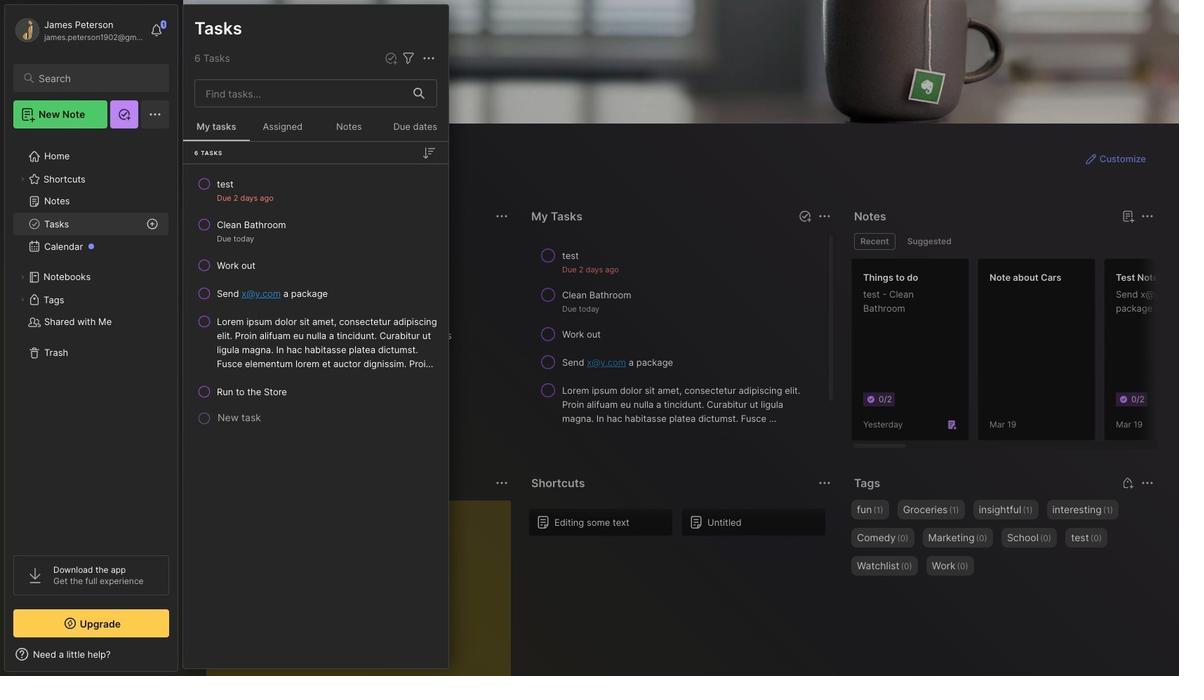 Task type: vqa. For each thing, say whether or not it's contained in the screenshot.
due to the left
no



Task type: locate. For each thing, give the bounding box(es) containing it.
Account field
[[13, 16, 143, 44]]

none search field inside main element
[[39, 70, 157, 86]]

tab
[[854, 233, 896, 250], [901, 233, 958, 250]]

Start writing… text field
[[218, 501, 510, 676]]

clean bathroom 1 cell
[[217, 218, 286, 232]]

send x@y.com a package 3 cell
[[217, 286, 328, 300]]

test 0 cell
[[217, 177, 234, 191]]

new task image
[[384, 51, 398, 65], [798, 209, 812, 223]]

sort options image
[[421, 144, 437, 161]]

2 row from the top
[[189, 212, 443, 250]]

expand notebooks image
[[18, 273, 27, 282]]

run to the store 5 cell
[[217, 385, 287, 399]]

0 horizontal spatial tab
[[854, 233, 896, 250]]

More actions and view options field
[[417, 50, 437, 67]]

None search field
[[39, 70, 157, 86]]

row
[[189, 171, 443, 209], [189, 212, 443, 250], [189, 253, 443, 278], [189, 281, 443, 306], [189, 309, 443, 376], [189, 379, 443, 404]]

click to collapse image
[[177, 650, 188, 667]]

0 horizontal spatial new task image
[[384, 51, 398, 65]]

4 row from the top
[[189, 281, 443, 306]]

1 vertical spatial new task image
[[798, 209, 812, 223]]

filter tasks image
[[400, 50, 417, 67]]

row group
[[183, 142, 449, 444], [529, 242, 835, 461], [852, 258, 1179, 449], [529, 508, 835, 545]]

lorem ipsum dolor sit amet, consectetur adipiscing elit. proin alifuam eu nulla a tincidunt. curabitur ut ligula magna. in hac habitasse platea dictumst. fusce elementum lorem et auctor dignissim. proin eget mi id urna euismod consectetur. pellentesque porttitor ac urna quis fermentum: 4 cell
[[217, 315, 437, 371]]

main element
[[0, 0, 183, 676]]

tab list
[[854, 233, 1152, 250]]

tree
[[5, 137, 178, 543]]

1 horizontal spatial tab
[[901, 233, 958, 250]]



Task type: describe. For each thing, give the bounding box(es) containing it.
Sort options field
[[421, 144, 437, 161]]

6 row from the top
[[189, 379, 443, 404]]

1 row from the top
[[189, 171, 443, 209]]

WHAT'S NEW field
[[5, 643, 178, 666]]

1 tab from the left
[[854, 233, 896, 250]]

more actions and view options image
[[421, 50, 437, 67]]

work out 2 cell
[[217, 258, 256, 272]]

expand tags image
[[18, 296, 27, 304]]

5 row from the top
[[189, 309, 443, 376]]

1 horizontal spatial new task image
[[798, 209, 812, 223]]

tree inside main element
[[5, 137, 178, 543]]

0 vertical spatial new task image
[[384, 51, 398, 65]]

Search text field
[[39, 72, 157, 85]]

2 tab from the left
[[901, 233, 958, 250]]

Filter tasks field
[[400, 50, 417, 67]]

Find tasks… text field
[[197, 82, 405, 105]]

3 row from the top
[[189, 253, 443, 278]]



